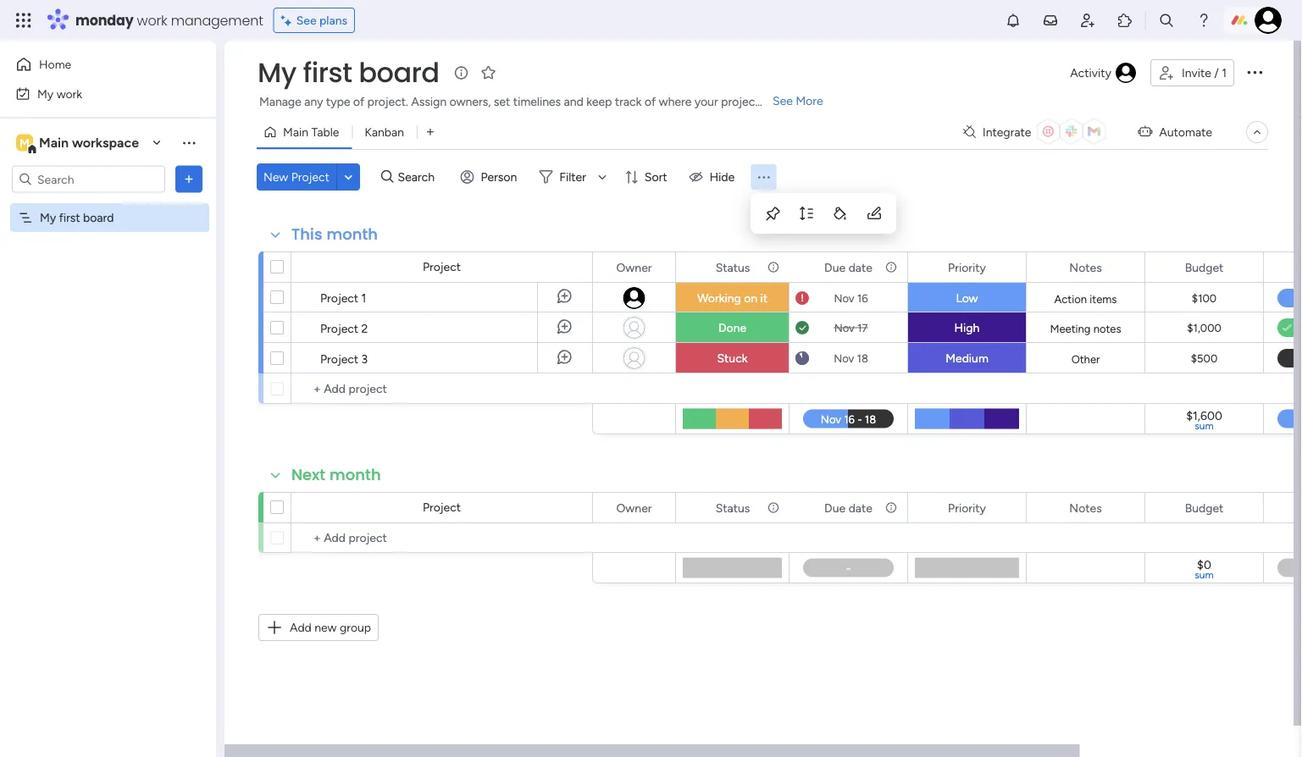 Task type: describe. For each thing, give the bounding box(es) containing it.
0 horizontal spatial 1
[[361, 291, 366, 305]]

dapulse checkmark sign image
[[1283, 319, 1292, 339]]

1 due date from the top
[[824, 260, 872, 274]]

notes
[[1093, 322, 1121, 335]]

This month field
[[287, 224, 382, 246]]

budget for 2nd budget field from the bottom
[[1185, 260, 1224, 274]]

project.
[[367, 94, 408, 109]]

nov for project 2
[[834, 321, 855, 335]]

2 due from the top
[[824, 501, 846, 515]]

+ Add project text field
[[300, 379, 585, 399]]

filter
[[559, 170, 586, 184]]

monday
[[75, 11, 133, 30]]

it
[[760, 291, 768, 305]]

$1,600
[[1186, 408, 1222, 423]]

autopilot image
[[1138, 121, 1152, 142]]

search everything image
[[1158, 12, 1175, 29]]

1 inside button
[[1222, 66, 1227, 80]]

keep
[[586, 94, 612, 109]]

v2 done deadline image
[[795, 320, 809, 336]]

new project
[[263, 170, 329, 184]]

1 notes field from the top
[[1065, 258, 1106, 277]]

menu image
[[755, 169, 772, 185]]

see for see plans
[[296, 13, 316, 28]]

add
[[290, 621, 312, 635]]

my first board list box
[[0, 200, 216, 461]]

filter button
[[532, 163, 612, 191]]

16
[[857, 291, 868, 305]]

main table
[[283, 125, 339, 139]]

sum for $0
[[1195, 569, 1214, 581]]

1 priority from the top
[[948, 260, 986, 274]]

apps image
[[1116, 12, 1133, 29]]

my inside list box
[[40, 211, 56, 225]]

2 owner field from the top
[[612, 499, 656, 517]]

Search in workspace field
[[36, 169, 141, 189]]

plans
[[319, 13, 347, 28]]

see plans button
[[273, 8, 355, 33]]

2 budget field from the top
[[1181, 499, 1228, 517]]

next month
[[291, 464, 381, 486]]

high
[[954, 321, 980, 335]]

where
[[659, 94, 692, 109]]

your
[[695, 94, 718, 109]]

invite
[[1182, 66, 1211, 80]]

Next month field
[[287, 464, 385, 486]]

nov 18
[[834, 352, 868, 365]]

done
[[718, 321, 746, 335]]

hide
[[710, 170, 735, 184]]

workspace
[[72, 135, 139, 151]]

project inside button
[[291, 170, 329, 184]]

notifications image
[[1005, 12, 1022, 29]]

integrate
[[983, 125, 1031, 139]]

$1,600 sum
[[1186, 408, 1222, 432]]

1 date from the top
[[849, 260, 872, 274]]

person button
[[454, 163, 527, 191]]

arrow down image
[[592, 167, 612, 187]]

any
[[304, 94, 323, 109]]

table
[[311, 125, 339, 139]]

collapse board header image
[[1250, 125, 1264, 139]]

2 date from the top
[[849, 501, 872, 515]]

invite / 1 button
[[1150, 59, 1234, 86]]

17
[[857, 321, 868, 335]]

workspace image
[[16, 133, 33, 152]]

2 of from the left
[[645, 94, 656, 109]]

1 due from the top
[[824, 260, 846, 274]]

my inside button
[[37, 86, 54, 101]]

dapulse integrations image
[[963, 126, 976, 139]]

$0
[[1197, 557, 1211, 572]]

next
[[291, 464, 325, 486]]

first inside list box
[[59, 211, 80, 225]]

kanban
[[365, 125, 404, 139]]

1 budget field from the top
[[1181, 258, 1228, 277]]

kanban button
[[352, 119, 417, 146]]

2 priority from the top
[[948, 501, 986, 515]]

2 status field from the top
[[711, 499, 754, 517]]

2 priority field from the top
[[944, 499, 990, 517]]

options image
[[180, 171, 197, 188]]

action items
[[1054, 292, 1117, 306]]

manage any type of project. assign owners, set timelines and keep track of where your project stands.
[[259, 94, 800, 109]]

Search field
[[394, 165, 444, 189]]

see more
[[773, 94, 823, 108]]

this
[[291, 224, 322, 245]]

2 due date field from the top
[[820, 499, 877, 517]]

person
[[481, 170, 517, 184]]

hide button
[[682, 163, 745, 191]]

owners,
[[450, 94, 491, 109]]

stuck
[[717, 351, 748, 366]]

$0 sum
[[1195, 557, 1214, 581]]

$100
[[1192, 292, 1217, 305]]

workspace selection element
[[16, 133, 141, 155]]

add new group button
[[258, 614, 379, 641]]

new
[[263, 170, 288, 184]]

see plans
[[296, 13, 347, 28]]

sort button
[[617, 163, 677, 191]]

my first board inside list box
[[40, 211, 114, 225]]

sum for $1,600
[[1195, 420, 1214, 432]]

1 status field from the top
[[711, 258, 754, 277]]

main workspace
[[39, 135, 139, 151]]

2
[[361, 321, 368, 335]]

new project button
[[257, 163, 336, 191]]

project 1
[[320, 291, 366, 305]]

column information image
[[767, 501, 780, 515]]



Task type: locate. For each thing, give the bounding box(es) containing it.
working on it
[[697, 291, 768, 305]]

0 vertical spatial due
[[824, 260, 846, 274]]

due right column information icon
[[824, 501, 846, 515]]

sum
[[1195, 420, 1214, 432], [1195, 569, 1214, 581]]

2 notes from the top
[[1069, 501, 1102, 515]]

/
[[1214, 66, 1219, 80]]

0 vertical spatial owner field
[[612, 258, 656, 277]]

My first board field
[[253, 54, 444, 91]]

low
[[956, 291, 978, 305]]

notes for 2nd notes "field" from the bottom
[[1069, 260, 1102, 274]]

my first board up type
[[258, 54, 439, 91]]

1 vertical spatial see
[[773, 94, 793, 108]]

status field left column information icon
[[711, 499, 754, 517]]

0 vertical spatial first
[[303, 54, 352, 91]]

1 vertical spatial budget
[[1185, 501, 1224, 515]]

Due date field
[[820, 258, 877, 277], [820, 499, 877, 517]]

0 vertical spatial budget field
[[1181, 258, 1228, 277]]

add new group
[[290, 621, 371, 635]]

nov 16
[[834, 291, 868, 305]]

workspace options image
[[180, 134, 197, 151]]

1 vertical spatial board
[[83, 211, 114, 225]]

month right this at top left
[[326, 224, 378, 245]]

main inside button
[[283, 125, 308, 139]]

budget up $100
[[1185, 260, 1224, 274]]

1 vertical spatial work
[[56, 86, 82, 101]]

main table button
[[257, 119, 352, 146]]

automate
[[1159, 125, 1212, 139]]

nov left 18
[[834, 352, 854, 365]]

invite / 1
[[1182, 66, 1227, 80]]

month for this month
[[326, 224, 378, 245]]

1 horizontal spatial 1
[[1222, 66, 1227, 80]]

of right type
[[353, 94, 364, 109]]

stands.
[[762, 94, 800, 109]]

0 vertical spatial 1
[[1222, 66, 1227, 80]]

home button
[[10, 51, 182, 78]]

0 horizontal spatial work
[[56, 86, 82, 101]]

my work button
[[10, 80, 182, 107]]

1 horizontal spatial work
[[137, 11, 167, 30]]

option
[[0, 202, 216, 206]]

0 vertical spatial board
[[359, 54, 439, 91]]

status field up working on it
[[711, 258, 754, 277]]

status
[[716, 260, 750, 274], [716, 501, 750, 515]]

2 budget from the top
[[1185, 501, 1224, 515]]

0 vertical spatial date
[[849, 260, 872, 274]]

month
[[326, 224, 378, 245], [329, 464, 381, 486]]

1 status from the top
[[716, 260, 750, 274]]

priority
[[948, 260, 986, 274], [948, 501, 986, 515]]

work for my
[[56, 86, 82, 101]]

1 vertical spatial notes
[[1069, 501, 1102, 515]]

first up type
[[303, 54, 352, 91]]

my down search in workspace field
[[40, 211, 56, 225]]

timelines
[[513, 94, 561, 109]]

my up manage
[[258, 54, 296, 91]]

m
[[20, 136, 30, 150]]

Budget field
[[1181, 258, 1228, 277], [1181, 499, 1228, 517]]

manage
[[259, 94, 301, 109]]

date
[[849, 260, 872, 274], [849, 501, 872, 515]]

0 vertical spatial status field
[[711, 258, 754, 277]]

1 horizontal spatial board
[[359, 54, 439, 91]]

0 vertical spatial notes field
[[1065, 258, 1106, 277]]

type
[[326, 94, 350, 109]]

1 vertical spatial first
[[59, 211, 80, 225]]

see left plans
[[296, 13, 316, 28]]

project 3
[[320, 352, 368, 366]]

items
[[1090, 292, 1117, 306]]

0 horizontal spatial my first board
[[40, 211, 114, 225]]

1 horizontal spatial main
[[283, 125, 308, 139]]

status left column information icon
[[716, 501, 750, 515]]

1 budget from the top
[[1185, 260, 1224, 274]]

work down home
[[56, 86, 82, 101]]

1 vertical spatial due date
[[824, 501, 872, 515]]

+ Add project text field
[[300, 528, 585, 548]]

1 vertical spatial priority
[[948, 501, 986, 515]]

0 vertical spatial due date field
[[820, 258, 877, 277]]

2 notes field from the top
[[1065, 499, 1106, 517]]

$500
[[1191, 352, 1217, 366]]

2 due date from the top
[[824, 501, 872, 515]]

1 vertical spatial date
[[849, 501, 872, 515]]

1 vertical spatial sum
[[1195, 569, 1214, 581]]

0 vertical spatial sum
[[1195, 420, 1214, 432]]

1 vertical spatial status
[[716, 501, 750, 515]]

see inside button
[[296, 13, 316, 28]]

and
[[564, 94, 583, 109]]

1 sum from the top
[[1195, 420, 1214, 432]]

first
[[303, 54, 352, 91], [59, 211, 80, 225]]

1 nov from the top
[[834, 291, 854, 305]]

0 vertical spatial budget
[[1185, 260, 1224, 274]]

board down search in workspace field
[[83, 211, 114, 225]]

see left the more
[[773, 94, 793, 108]]

john smith image
[[1255, 7, 1282, 34]]

inbox image
[[1042, 12, 1059, 29]]

2 sum from the top
[[1195, 569, 1214, 581]]

1
[[1222, 66, 1227, 80], [361, 291, 366, 305]]

budget field up $100
[[1181, 258, 1228, 277]]

options image
[[1244, 62, 1265, 82]]

main for main table
[[283, 125, 308, 139]]

1 vertical spatial priority field
[[944, 499, 990, 517]]

0 vertical spatial priority field
[[944, 258, 990, 277]]

2 owner from the top
[[616, 501, 652, 515]]

due date field up nov 16
[[820, 258, 877, 277]]

monday work management
[[75, 11, 263, 30]]

budget up $0
[[1185, 501, 1224, 515]]

activity button
[[1063, 59, 1144, 86]]

board up project.
[[359, 54, 439, 91]]

main inside workspace selection element
[[39, 135, 69, 151]]

invite members image
[[1079, 12, 1096, 29]]

see more link
[[771, 92, 825, 109]]

0 horizontal spatial first
[[59, 211, 80, 225]]

0 vertical spatial owner
[[616, 260, 652, 274]]

add view image
[[427, 126, 434, 138]]

set
[[494, 94, 510, 109]]

budget field up $0
[[1181, 499, 1228, 517]]

1 vertical spatial due date field
[[820, 499, 877, 517]]

meeting notes
[[1050, 322, 1121, 335]]

v2 search image
[[381, 168, 394, 187]]

1 vertical spatial nov
[[834, 321, 855, 335]]

work right monday
[[137, 11, 167, 30]]

group
[[340, 621, 371, 635]]

nov left '17'
[[834, 321, 855, 335]]

0 vertical spatial notes
[[1069, 260, 1102, 274]]

board inside list box
[[83, 211, 114, 225]]

0 vertical spatial nov
[[834, 291, 854, 305]]

management
[[171, 11, 263, 30]]

medium
[[946, 351, 988, 366]]

1 notes from the top
[[1069, 260, 1102, 274]]

notes for 2nd notes "field" from the top of the page
[[1069, 501, 1102, 515]]

month for next month
[[329, 464, 381, 486]]

my down home
[[37, 86, 54, 101]]

0 vertical spatial my first board
[[258, 54, 439, 91]]

due date
[[824, 260, 872, 274], [824, 501, 872, 515]]

$1,000
[[1187, 321, 1221, 335]]

angle down image
[[344, 171, 353, 183]]

main right workspace icon
[[39, 135, 69, 151]]

Priority field
[[944, 258, 990, 277], [944, 499, 990, 517]]

2 status from the top
[[716, 501, 750, 515]]

1 vertical spatial notes field
[[1065, 499, 1106, 517]]

Owner field
[[612, 258, 656, 277], [612, 499, 656, 517]]

1 horizontal spatial see
[[773, 94, 793, 108]]

1 horizontal spatial my first board
[[258, 54, 439, 91]]

0 vertical spatial due date
[[824, 260, 872, 274]]

0 horizontal spatial see
[[296, 13, 316, 28]]

1 horizontal spatial first
[[303, 54, 352, 91]]

1 owner from the top
[[616, 260, 652, 274]]

due up nov 16
[[824, 260, 846, 274]]

1 vertical spatial status field
[[711, 499, 754, 517]]

0 vertical spatial month
[[326, 224, 378, 245]]

0 horizontal spatial main
[[39, 135, 69, 151]]

Notes field
[[1065, 258, 1106, 277], [1065, 499, 1106, 517]]

budget for first budget field from the bottom
[[1185, 501, 1224, 515]]

nov left 16 in the top of the page
[[834, 291, 854, 305]]

of right track
[[645, 94, 656, 109]]

this month
[[291, 224, 378, 245]]

month right the next
[[329, 464, 381, 486]]

project
[[721, 94, 759, 109]]

1 vertical spatial owner field
[[612, 499, 656, 517]]

due date right column information icon
[[824, 501, 872, 515]]

see for see more
[[773, 94, 793, 108]]

budget
[[1185, 260, 1224, 274], [1185, 501, 1224, 515]]

my first board down search in workspace field
[[40, 211, 114, 225]]

main left table
[[283, 125, 308, 139]]

nov
[[834, 291, 854, 305], [834, 321, 855, 335], [834, 352, 854, 365]]

0 vertical spatial work
[[137, 11, 167, 30]]

1 up the 2 at left
[[361, 291, 366, 305]]

1 owner field from the top
[[612, 258, 656, 277]]

0 vertical spatial priority
[[948, 260, 986, 274]]

home
[[39, 57, 71, 72]]

0 vertical spatial see
[[296, 13, 316, 28]]

1 vertical spatial month
[[329, 464, 381, 486]]

1 vertical spatial due
[[824, 501, 846, 515]]

1 right /
[[1222, 66, 1227, 80]]

activity
[[1070, 66, 1111, 80]]

first down search in workspace field
[[59, 211, 80, 225]]

sort
[[645, 170, 667, 184]]

18
[[857, 352, 868, 365]]

1 horizontal spatial of
[[645, 94, 656, 109]]

1 priority field from the top
[[944, 258, 990, 277]]

new
[[314, 621, 337, 635]]

0 horizontal spatial board
[[83, 211, 114, 225]]

0 horizontal spatial of
[[353, 94, 364, 109]]

v2 overdue deadline image
[[795, 290, 809, 306]]

column information image
[[767, 260, 780, 274], [884, 260, 898, 274], [884, 501, 898, 515]]

2 nov from the top
[[834, 321, 855, 335]]

add to favorites image
[[480, 64, 497, 81]]

project 2
[[320, 321, 368, 335]]

3
[[361, 352, 368, 366]]

1 vertical spatial owner
[[616, 501, 652, 515]]

of
[[353, 94, 364, 109], [645, 94, 656, 109]]

work inside button
[[56, 86, 82, 101]]

select product image
[[15, 12, 32, 29]]

show board description image
[[451, 64, 472, 81]]

due date up nov 16
[[824, 260, 872, 274]]

other
[[1071, 352, 1100, 366]]

1 vertical spatial 1
[[361, 291, 366, 305]]

meeting
[[1050, 322, 1091, 335]]

main
[[283, 125, 308, 139], [39, 135, 69, 151]]

assign
[[411, 94, 447, 109]]

action
[[1054, 292, 1087, 306]]

more
[[796, 94, 823, 108]]

2 vertical spatial nov
[[834, 352, 854, 365]]

work for monday
[[137, 11, 167, 30]]

track
[[615, 94, 642, 109]]

due date field right column information icon
[[820, 499, 877, 517]]

1 vertical spatial budget field
[[1181, 499, 1228, 517]]

1 of from the left
[[353, 94, 364, 109]]

nov for project 3
[[834, 352, 854, 365]]

my
[[258, 54, 296, 91], [37, 86, 54, 101], [40, 211, 56, 225]]

sum inside $1,600 sum
[[1195, 420, 1214, 432]]

owner
[[616, 260, 652, 274], [616, 501, 652, 515]]

1 due date field from the top
[[820, 258, 877, 277]]

working
[[697, 291, 741, 305]]

0 vertical spatial status
[[716, 260, 750, 274]]

nov 17
[[834, 321, 868, 335]]

Status field
[[711, 258, 754, 277], [711, 499, 754, 517]]

main for main workspace
[[39, 135, 69, 151]]

notes
[[1069, 260, 1102, 274], [1069, 501, 1102, 515]]

status up working on it
[[716, 260, 750, 274]]

help image
[[1195, 12, 1212, 29]]

on
[[744, 291, 757, 305]]

work
[[137, 11, 167, 30], [56, 86, 82, 101]]

1 vertical spatial my first board
[[40, 211, 114, 225]]

3 nov from the top
[[834, 352, 854, 365]]

my work
[[37, 86, 82, 101]]



Task type: vqa. For each thing, say whether or not it's contained in the screenshot.
autopilot Image
yes



